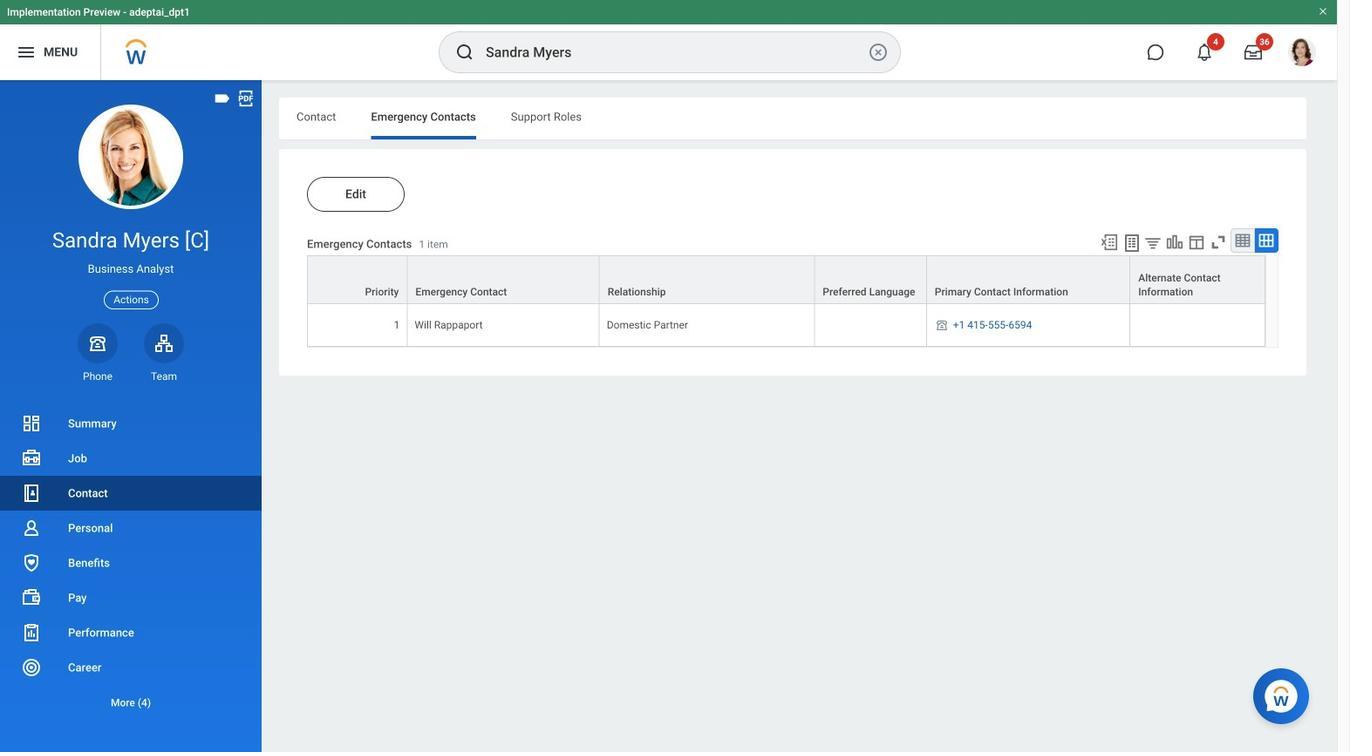 Task type: vqa. For each thing, say whether or not it's contained in the screenshot.
the Profile Logan McNeil Icon
yes



Task type: locate. For each thing, give the bounding box(es) containing it.
select to filter grid data image
[[1144, 234, 1163, 252]]

contact image
[[21, 483, 42, 504]]

close environment banner image
[[1318, 6, 1329, 17]]

cell down click to view/edit grid preferences icon at the right top of the page
[[1131, 305, 1266, 347]]

view team image
[[154, 333, 174, 354]]

0 horizontal spatial cell
[[815, 305, 927, 347]]

phone image
[[85, 333, 110, 354]]

view printable version (pdf) image
[[236, 89, 256, 108]]

fullscreen image
[[1209, 233, 1228, 252]]

cell left phone image
[[815, 305, 927, 347]]

export to worksheets image
[[1122, 233, 1143, 254]]

1 horizontal spatial cell
[[1131, 305, 1266, 347]]

list
[[0, 407, 262, 721]]

career image
[[21, 658, 42, 679]]

inbox large image
[[1245, 44, 1262, 61]]

performance image
[[21, 623, 42, 644]]

banner
[[0, 0, 1337, 80]]

tab list
[[279, 98, 1307, 140]]

x circle image
[[868, 42, 889, 63]]

toolbar
[[1092, 229, 1279, 256]]

row
[[307, 256, 1266, 305], [307, 305, 1266, 347]]

benefits image
[[21, 553, 42, 574]]

2 row from the top
[[307, 305, 1266, 347]]

1 row from the top
[[307, 256, 1266, 305]]

cell
[[815, 305, 927, 347], [1131, 305, 1266, 347]]

job image
[[21, 448, 42, 469]]



Task type: describe. For each thing, give the bounding box(es) containing it.
justify image
[[16, 42, 37, 63]]

view worker - expand/collapse chart image
[[1166, 233, 1185, 252]]

tag image
[[213, 89, 232, 108]]

navigation pane region
[[0, 80, 262, 753]]

notifications large image
[[1196, 44, 1214, 61]]

pay image
[[21, 588, 42, 609]]

phone sandra myers [c] element
[[78, 370, 118, 384]]

profile logan mcneil image
[[1289, 38, 1317, 70]]

search image
[[455, 42, 475, 63]]

export to excel image
[[1100, 233, 1119, 252]]

2 cell from the left
[[1131, 305, 1266, 347]]

will rappaport element
[[415, 316, 483, 332]]

click to view/edit grid preferences image
[[1187, 233, 1207, 252]]

Search Workday  search field
[[486, 33, 865, 72]]

summary image
[[21, 414, 42, 434]]

expand table image
[[1258, 232, 1276, 250]]

domestic partner element
[[607, 316, 688, 332]]

phone image
[[934, 319, 950, 332]]

personal image
[[21, 518, 42, 539]]

team sandra myers [c] element
[[144, 370, 184, 384]]

1 cell from the left
[[815, 305, 927, 347]]

table image
[[1234, 232, 1252, 250]]



